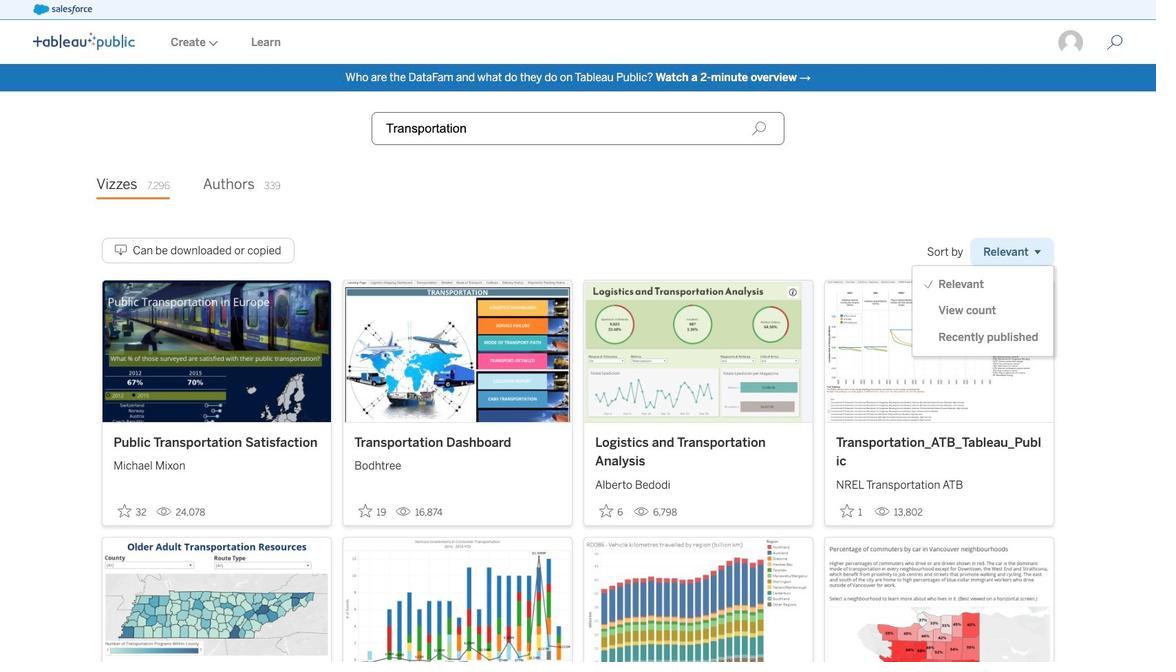 Task type: vqa. For each thing, say whether or not it's contained in the screenshot.
Avatar image for John Mathis
no



Task type: locate. For each thing, give the bounding box(es) containing it.
workbook thumbnail image
[[103, 281, 331, 422], [344, 281, 572, 422], [584, 281, 813, 422], [825, 281, 1054, 422], [103, 538, 331, 663], [344, 538, 572, 663], [584, 538, 813, 663], [825, 538, 1054, 663]]

add favorite image for 1st add favorite button from right
[[841, 504, 854, 518]]

go to search image
[[1090, 34, 1140, 51]]

ruby.anderson5854 image
[[1057, 29, 1085, 56]]

2 add favorite image from the left
[[841, 504, 854, 518]]

add favorite image for first add favorite button from the left
[[118, 504, 131, 518]]

1 add favorite image from the left
[[118, 504, 131, 518]]

1 add favorite image from the left
[[359, 504, 372, 518]]

add favorite image
[[359, 504, 372, 518], [841, 504, 854, 518]]

Search input field
[[372, 112, 785, 145]]

0 horizontal spatial add favorite image
[[118, 504, 131, 518]]

1 add favorite button from the left
[[114, 500, 151, 523]]

2 add favorite image from the left
[[600, 504, 613, 518]]

3 add favorite button from the left
[[595, 500, 629, 523]]

0 horizontal spatial add favorite image
[[359, 504, 372, 518]]

add favorite image
[[118, 504, 131, 518], [600, 504, 613, 518]]

add favorite image for third add favorite button from left
[[600, 504, 613, 518]]

1 horizontal spatial add favorite image
[[600, 504, 613, 518]]

list options menu
[[913, 272, 1054, 351]]

search image
[[752, 121, 767, 136]]

Add Favorite button
[[114, 500, 151, 523], [355, 500, 391, 523], [595, 500, 629, 523], [836, 500, 869, 523]]

1 horizontal spatial add favorite image
[[841, 504, 854, 518]]



Task type: describe. For each thing, give the bounding box(es) containing it.
salesforce logo image
[[33, 4, 92, 15]]

logo image
[[33, 32, 135, 50]]

4 add favorite button from the left
[[836, 500, 869, 523]]

create image
[[206, 41, 218, 46]]

add favorite image for 2nd add favorite button
[[359, 504, 372, 518]]

2 add favorite button from the left
[[355, 500, 391, 523]]



